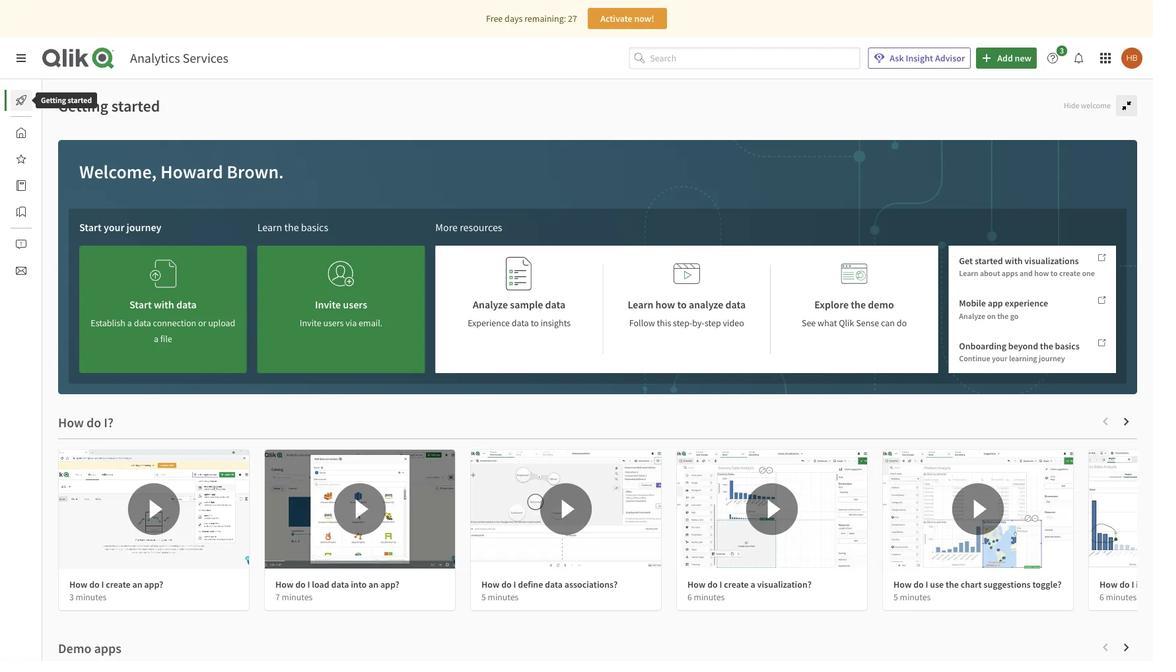 Task type: vqa. For each thing, say whether or not it's contained in the screenshot.
You
no



Task type: describe. For each thing, give the bounding box(es) containing it.
how do i define data associations? image
[[471, 450, 661, 569]]

create for how do i create a visualization?
[[724, 579, 749, 590]]

video
[[723, 317, 744, 329]]

getting started inside tooltip
[[41, 95, 92, 105]]

how do i create an app? 3 minutes
[[69, 579, 163, 603]]

hide
[[1064, 100, 1079, 111]]

app
[[988, 297, 1003, 309]]

now!
[[634, 13, 654, 24]]

1 vertical spatial a
[[154, 333, 158, 345]]

how do i define data associations? element
[[481, 579, 618, 590]]

one
[[1082, 268, 1095, 279]]

i for how do i create a visualization?
[[720, 579, 722, 590]]

start for your
[[79, 221, 102, 234]]

use
[[930, 579, 944, 590]]

experience
[[1005, 297, 1048, 309]]

brown.
[[227, 160, 284, 183]]

how do i interact with visualizations? image
[[1089, 450, 1153, 569]]

do inside explore the demo see what qlik sense can do
[[897, 317, 907, 329]]

a for how
[[751, 579, 755, 590]]

or
[[198, 317, 206, 329]]

ask insight advisor button
[[868, 48, 971, 69]]

the inside mobile app experience analyze on the go
[[997, 311, 1009, 321]]

how for how do i use the chart suggestions toggle?
[[894, 579, 912, 590]]

mobile
[[959, 297, 986, 309]]

0 horizontal spatial basics
[[301, 221, 328, 234]]

add new button
[[976, 48, 1037, 69]]

how do i create a visualization? element
[[687, 579, 812, 590]]

how do i create a visualization? image
[[677, 450, 867, 569]]

welcome,
[[79, 160, 157, 183]]

analyze sample data image
[[506, 256, 532, 291]]

file
[[160, 333, 172, 345]]

invite users image
[[328, 256, 354, 291]]

start with data establish a data connection or upload a file
[[91, 298, 235, 345]]

alerts image
[[16, 239, 26, 250]]

data inside how do i load data into an app? 7 minutes
[[331, 579, 349, 590]]

your inside 'onboarding beyond the basics continue your learning journey'
[[992, 353, 1007, 363]]

6 inside how do i create a visualization? 6 minutes
[[687, 591, 692, 603]]

analytics
[[130, 50, 180, 66]]

add
[[997, 52, 1013, 64]]

home
[[42, 127, 66, 139]]

to inside analyze sample data experience data to insights
[[531, 317, 539, 329]]

insights
[[541, 317, 571, 329]]

how inside 'learn how to analyze data follow this step-by-step video'
[[656, 298, 675, 311]]

beyond
[[1008, 340, 1038, 352]]

0 vertical spatial your
[[104, 221, 124, 234]]

do for how do i use the chart suggestions toggle?
[[913, 579, 924, 590]]

minutes inside how do i create a visualization? 6 minutes
[[694, 591, 725, 603]]

do for how do i define data associations?
[[501, 579, 512, 590]]

chart
[[961, 579, 982, 590]]

free days remaining: 27
[[486, 13, 577, 24]]

welcome, howard brown.
[[79, 160, 284, 183]]

how for how do i load data into an app?
[[275, 579, 293, 590]]

catalog image
[[16, 180, 26, 191]]

explore the demo see what qlik sense can do
[[802, 298, 907, 329]]

1 vertical spatial users
[[323, 317, 344, 329]]

more resources
[[435, 221, 502, 234]]

resources
[[460, 221, 502, 234]]

how do i use the chart suggestions toggle? 5 minutes
[[894, 579, 1062, 603]]

data up "insights"
[[545, 298, 565, 311]]

journey inside 'onboarding beyond the basics continue your learning journey'
[[1039, 353, 1065, 363]]

start for with
[[129, 298, 152, 311]]

this
[[657, 317, 671, 329]]

invite users invite users via email.
[[300, 298, 383, 329]]

navigation pane element
[[0, 85, 72, 287]]

welcome, howard brown. main content
[[42, 79, 1153, 661]]

how do i create an app? element
[[69, 579, 163, 590]]

activate
[[600, 13, 632, 24]]

explore the demo image
[[841, 256, 867, 291]]

data inside how do i define data associations? 5 minutes
[[545, 579, 563, 590]]

learn how to analyze data follow this step-by-step video
[[628, 298, 746, 329]]

collections image
[[16, 207, 26, 217]]

minutes inside 'how do i use the chart suggestions toggle? 5 minutes'
[[900, 591, 931, 603]]

about
[[980, 268, 1000, 279]]

advisor
[[935, 52, 965, 64]]

upload
[[208, 317, 235, 329]]

how do i inter 6 minutes
[[1100, 579, 1153, 603]]

catalog link
[[11, 175, 72, 196]]

how for how do i inter
[[1100, 579, 1118, 590]]

i for how do i create an app?
[[101, 579, 104, 590]]

6 inside how do i inter 6 minutes
[[1100, 591, 1104, 603]]

explore
[[814, 298, 849, 311]]

sense
[[856, 317, 879, 329]]

home link
[[11, 122, 66, 143]]

hide welcome image
[[1121, 100, 1132, 111]]

0 vertical spatial users
[[343, 298, 367, 311]]

ask insight advisor
[[890, 52, 965, 64]]

an inside how do i load data into an app? 7 minutes
[[369, 579, 378, 590]]

app? inside how do i create an app? 3 minutes
[[144, 579, 163, 590]]

learning
[[1009, 353, 1037, 363]]

the inside 'onboarding beyond the basics continue your learning journey'
[[1040, 340, 1053, 352]]

data down sample
[[512, 317, 529, 329]]

27
[[568, 13, 577, 24]]

on
[[987, 311, 996, 321]]

analyze sample data experience data to insights
[[468, 298, 571, 329]]

create inside the get started with visualizations learn about apps and how to create one
[[1059, 268, 1080, 279]]

get
[[959, 255, 973, 267]]

suggestions
[[984, 579, 1031, 590]]

the inside explore the demo see what qlik sense can do
[[851, 298, 866, 311]]

getting inside welcome, howard brown. main content
[[58, 96, 108, 116]]

step
[[705, 317, 721, 329]]

subscriptions image
[[16, 265, 26, 276]]

into
[[351, 579, 367, 590]]

go
[[1010, 311, 1019, 321]]

see
[[802, 317, 816, 329]]

insight
[[906, 52, 933, 64]]

start your journey
[[79, 221, 161, 234]]

ask
[[890, 52, 904, 64]]

app? inside how do i load data into an app? 7 minutes
[[380, 579, 399, 590]]

0 horizontal spatial journey
[[127, 221, 161, 234]]

qlik
[[839, 317, 854, 329]]

learn the basics
[[257, 221, 328, 234]]

associations?
[[564, 579, 618, 590]]

welcome
[[1081, 100, 1111, 111]]

howard
[[160, 160, 223, 183]]

how do i create a visualization? 6 minutes
[[687, 579, 812, 603]]

do for how do i create a visualization?
[[707, 579, 718, 590]]

demo
[[868, 298, 894, 311]]

get started with visualizations learn about apps and how to create one
[[959, 255, 1095, 279]]

visualization?
[[757, 579, 812, 590]]

how inside the get started with visualizations learn about apps and how to create one
[[1034, 268, 1049, 279]]

learn for learn how to analyze data follow this step-by-step video
[[628, 298, 653, 311]]

email.
[[359, 317, 383, 329]]

favorites image
[[16, 154, 26, 164]]

can
[[881, 317, 895, 329]]

onboarding beyond the basics continue your learning journey
[[959, 340, 1080, 363]]



Task type: locate. For each thing, give the bounding box(es) containing it.
create
[[1059, 268, 1080, 279], [106, 579, 131, 590], [724, 579, 749, 590]]

how do i load data into an app? image
[[265, 450, 455, 569]]

open sidebar menu image
[[16, 53, 26, 63]]

minutes inside how do i load data into an app? 7 minutes
[[282, 591, 313, 603]]

0 vertical spatial start
[[79, 221, 102, 234]]

1 horizontal spatial started
[[112, 96, 160, 116]]

the inside 'how do i use the chart suggestions toggle? 5 minutes'
[[946, 579, 959, 590]]

a
[[127, 317, 132, 329], [154, 333, 158, 345], [751, 579, 755, 590]]

2 horizontal spatial started
[[975, 255, 1003, 267]]

how inside how do i create an app? 3 minutes
[[69, 579, 87, 590]]

how inside how do i define data associations? 5 minutes
[[481, 579, 499, 590]]

to
[[1051, 268, 1058, 279], [677, 298, 687, 311], [531, 317, 539, 329]]

step-
[[673, 317, 692, 329]]

how do i define data associations? 5 minutes
[[481, 579, 618, 603]]

4 minutes from the left
[[694, 591, 725, 603]]

learn down 'brown.'
[[257, 221, 282, 234]]

Search text field
[[650, 47, 860, 69]]

do inside how do i create an app? 3 minutes
[[89, 579, 100, 590]]

2 6 from the left
[[1100, 591, 1104, 603]]

getting
[[41, 95, 66, 105], [58, 96, 108, 116]]

data
[[176, 298, 197, 311], [545, 298, 565, 311], [725, 298, 746, 311], [134, 317, 151, 329], [512, 317, 529, 329], [331, 579, 349, 590], [545, 579, 563, 590]]

7
[[275, 591, 280, 603]]

1 vertical spatial with
[[154, 298, 174, 311]]

invite
[[315, 298, 341, 311], [300, 317, 321, 329]]

0 vertical spatial to
[[1051, 268, 1058, 279]]

2 how from the left
[[275, 579, 293, 590]]

0 horizontal spatial 6
[[687, 591, 692, 603]]

i for how do i inter
[[1132, 579, 1134, 590]]

do inside how do i load data into an app? 7 minutes
[[295, 579, 306, 590]]

app?
[[144, 579, 163, 590], [380, 579, 399, 590]]

1 horizontal spatial start
[[129, 298, 152, 311]]

1 horizontal spatial a
[[154, 333, 158, 345]]

5 minutes from the left
[[900, 591, 931, 603]]

alerts link
[[11, 234, 64, 255]]

2 vertical spatial to
[[531, 317, 539, 329]]

getting started tooltip
[[26, 92, 106, 108]]

a left visualization?
[[751, 579, 755, 590]]

1 how from the left
[[69, 579, 87, 590]]

toggle?
[[1032, 579, 1062, 590]]

data right define
[[545, 579, 563, 590]]

1 vertical spatial to
[[677, 298, 687, 311]]

0 vertical spatial invite
[[315, 298, 341, 311]]

do inside how do i create a visualization? 6 minutes
[[707, 579, 718, 590]]

the
[[284, 221, 299, 234], [851, 298, 866, 311], [997, 311, 1009, 321], [1040, 340, 1053, 352], [946, 579, 959, 590]]

how
[[1034, 268, 1049, 279], [656, 298, 675, 311]]

minutes right 7
[[282, 591, 313, 603]]

start down start with data image
[[129, 298, 152, 311]]

do inside how do i define data associations? 5 minutes
[[501, 579, 512, 590]]

users up via
[[343, 298, 367, 311]]

1 vertical spatial learn
[[959, 268, 978, 279]]

to up step-
[[677, 298, 687, 311]]

basics inside 'onboarding beyond the basics continue your learning journey'
[[1055, 340, 1080, 352]]

learn for learn the basics
[[257, 221, 282, 234]]

1 app? from the left
[[144, 579, 163, 590]]

6 minutes from the left
[[1106, 591, 1137, 603]]

minutes inside how do i inter 6 minutes
[[1106, 591, 1137, 603]]

how right and
[[1034, 268, 1049, 279]]

remaining:
[[524, 13, 566, 24]]

continue
[[959, 353, 990, 363]]

5 inside 'how do i use the chart suggestions toggle? 5 minutes'
[[894, 591, 898, 603]]

1 horizontal spatial analyze
[[959, 311, 985, 321]]

apps
[[1002, 268, 1018, 279]]

0 horizontal spatial how
[[656, 298, 675, 311]]

getting inside tooltip
[[41, 95, 66, 105]]

your down onboarding
[[992, 353, 1007, 363]]

minutes down the use
[[900, 591, 931, 603]]

to inside the get started with visualizations learn about apps and how to create one
[[1051, 268, 1058, 279]]

1 minutes from the left
[[76, 591, 106, 603]]

0 horizontal spatial 3
[[69, 591, 74, 603]]

2 vertical spatial a
[[751, 579, 755, 590]]

i inside 'how do i use the chart suggestions toggle? 5 minutes'
[[926, 579, 928, 590]]

data left connection
[[134, 317, 151, 329]]

inter
[[1136, 579, 1153, 590]]

0 horizontal spatial create
[[106, 579, 131, 590]]

1 horizontal spatial 5
[[894, 591, 898, 603]]

1 horizontal spatial how
[[1034, 268, 1049, 279]]

1 i from the left
[[101, 579, 104, 590]]

5
[[481, 591, 486, 603], [894, 591, 898, 603]]

0 vertical spatial journey
[[127, 221, 161, 234]]

how do i use the chart suggestions toggle? element
[[894, 579, 1062, 590]]

mobile app experience analyze on the go
[[959, 297, 1048, 321]]

2 horizontal spatial to
[[1051, 268, 1058, 279]]

how do i use the chart suggestions toggle? image
[[883, 450, 1073, 569]]

3 button
[[1042, 46, 1071, 69]]

3 inside 3 dropdown button
[[1060, 46, 1064, 56]]

0 horizontal spatial analyze
[[473, 298, 508, 311]]

1 vertical spatial how
[[656, 298, 675, 311]]

0 horizontal spatial to
[[531, 317, 539, 329]]

0 horizontal spatial app?
[[144, 579, 163, 590]]

6 i from the left
[[1132, 579, 1134, 590]]

1 6 from the left
[[687, 591, 692, 603]]

a inside how do i create a visualization? 6 minutes
[[751, 579, 755, 590]]

do for how do i load data into an app?
[[295, 579, 306, 590]]

0 vertical spatial with
[[1005, 255, 1023, 267]]

3 how from the left
[[481, 579, 499, 590]]

2 an from the left
[[369, 579, 378, 590]]

do inside how do i inter 6 minutes
[[1119, 579, 1130, 590]]

1 an from the left
[[132, 579, 142, 590]]

2 horizontal spatial learn
[[959, 268, 978, 279]]

how inside how do i load data into an app? 7 minutes
[[275, 579, 293, 590]]

1 horizontal spatial with
[[1005, 255, 1023, 267]]

data up connection
[[176, 298, 197, 311]]

3
[[1060, 46, 1064, 56], [69, 591, 74, 603]]

do inside 'how do i use the chart suggestions toggle? 5 minutes'
[[913, 579, 924, 590]]

searchbar element
[[629, 47, 860, 69]]

a for start
[[127, 317, 132, 329]]

1 horizontal spatial create
[[724, 579, 749, 590]]

i inside how do i load data into an app? 7 minutes
[[307, 579, 310, 590]]

getting started
[[41, 95, 92, 105], [58, 96, 160, 116]]

with up connection
[[154, 298, 174, 311]]

0 vertical spatial basics
[[301, 221, 328, 234]]

5 i from the left
[[926, 579, 928, 590]]

to down the visualizations
[[1051, 268, 1058, 279]]

1 horizontal spatial to
[[677, 298, 687, 311]]

start right alerts link
[[79, 221, 102, 234]]

1 horizontal spatial 3
[[1060, 46, 1064, 56]]

journey
[[127, 221, 161, 234], [1039, 353, 1065, 363]]

do for how do i inter
[[1119, 579, 1130, 590]]

1 horizontal spatial 6
[[1100, 591, 1104, 603]]

learn inside the get started with visualizations learn about apps and how to create one
[[959, 268, 978, 279]]

start inside start with data establish a data connection or upload a file
[[129, 298, 152, 311]]

1 horizontal spatial app?
[[380, 579, 399, 590]]

an inside how do i create an app? 3 minutes
[[132, 579, 142, 590]]

load
[[312, 579, 329, 590]]

invite down 'invite users' image
[[315, 298, 341, 311]]

an
[[132, 579, 142, 590], [369, 579, 378, 590]]

what
[[818, 317, 837, 329]]

6 down how do i interact with visualizations? element
[[1100, 591, 1104, 603]]

0 horizontal spatial a
[[127, 317, 132, 329]]

alerts
[[42, 238, 64, 250]]

to inside 'learn how to analyze data follow this step-by-step video'
[[677, 298, 687, 311]]

data left into
[[331, 579, 349, 590]]

data up video
[[725, 298, 746, 311]]

2 app? from the left
[[380, 579, 399, 590]]

analyze
[[473, 298, 508, 311], [959, 311, 985, 321]]

onboarding
[[959, 340, 1006, 352]]

with up apps
[[1005, 255, 1023, 267]]

i inside how do i inter 6 minutes
[[1132, 579, 1134, 590]]

learn
[[257, 221, 282, 234], [959, 268, 978, 279], [628, 298, 653, 311]]

a left file
[[154, 333, 158, 345]]

started inside tooltip
[[68, 95, 92, 105]]

how do i interact with visualizations? element
[[1100, 579, 1153, 590]]

0 horizontal spatial your
[[104, 221, 124, 234]]

home image
[[16, 127, 26, 138]]

do
[[897, 317, 907, 329], [89, 579, 100, 590], [295, 579, 306, 590], [501, 579, 512, 590], [707, 579, 718, 590], [913, 579, 924, 590], [1119, 579, 1130, 590]]

analyze up experience
[[473, 298, 508, 311]]

hide welcome
[[1064, 100, 1111, 111]]

0 vertical spatial how
[[1034, 268, 1049, 279]]

with
[[1005, 255, 1023, 267], [154, 298, 174, 311]]

add new
[[997, 52, 1032, 64]]

journey right learning
[[1039, 353, 1065, 363]]

i for how do i define data associations?
[[513, 579, 516, 590]]

3 right "new"
[[1060, 46, 1064, 56]]

create inside how do i create a visualization? 6 minutes
[[724, 579, 749, 590]]

how do i load data into an app? 7 minutes
[[275, 579, 399, 603]]

0 horizontal spatial an
[[132, 579, 142, 590]]

and
[[1020, 268, 1033, 279]]

a right establish
[[127, 317, 132, 329]]

1 horizontal spatial learn
[[628, 298, 653, 311]]

0 horizontal spatial learn
[[257, 221, 282, 234]]

users left via
[[323, 317, 344, 329]]

new
[[1015, 52, 1032, 64]]

how for how do i create an app?
[[69, 579, 87, 590]]

i inside how do i create an app? 3 minutes
[[101, 579, 104, 590]]

how up this
[[656, 298, 675, 311]]

free
[[486, 13, 503, 24]]

0 horizontal spatial started
[[68, 95, 92, 105]]

by-
[[692, 317, 705, 329]]

2 minutes from the left
[[282, 591, 313, 603]]

1 vertical spatial start
[[129, 298, 152, 311]]

2 vertical spatial learn
[[628, 298, 653, 311]]

learn down get on the right of page
[[959, 268, 978, 279]]

getting started inside welcome, howard brown. main content
[[58, 96, 160, 116]]

5 inside how do i define data associations? 5 minutes
[[481, 591, 486, 603]]

6 how from the left
[[1100, 579, 1118, 590]]

0 vertical spatial 3
[[1060, 46, 1064, 56]]

1 vertical spatial your
[[992, 353, 1007, 363]]

i for how do i use the chart suggestions toggle?
[[926, 579, 928, 590]]

1 vertical spatial invite
[[300, 317, 321, 329]]

do for how do i create an app?
[[89, 579, 100, 590]]

minutes down how do i create an app? element
[[76, 591, 106, 603]]

journey up start with data image
[[127, 221, 161, 234]]

i inside how do i define data associations? 5 minutes
[[513, 579, 516, 590]]

learn up follow
[[628, 298, 653, 311]]

basics up 'invite users' image
[[301, 221, 328, 234]]

with inside start with data establish a data connection or upload a file
[[154, 298, 174, 311]]

start with data image
[[150, 256, 176, 291]]

sample
[[510, 298, 543, 311]]

how inside how do i create a visualization? 6 minutes
[[687, 579, 706, 590]]

catalog
[[42, 180, 72, 192]]

users
[[343, 298, 367, 311], [323, 317, 344, 329]]

more
[[435, 221, 458, 234]]

connection
[[153, 317, 196, 329]]

0 vertical spatial learn
[[257, 221, 282, 234]]

basics
[[301, 221, 328, 234], [1055, 340, 1080, 352]]

0 horizontal spatial start
[[79, 221, 102, 234]]

activate now! link
[[588, 8, 667, 29]]

1 vertical spatial journey
[[1039, 353, 1065, 363]]

data inside 'learn how to analyze data follow this step-by-step video'
[[725, 298, 746, 311]]

learn inside 'learn how to analyze data follow this step-by-step video'
[[628, 298, 653, 311]]

6
[[687, 591, 692, 603], [1100, 591, 1104, 603]]

1 horizontal spatial basics
[[1055, 340, 1080, 352]]

1 horizontal spatial journey
[[1039, 353, 1065, 363]]

minutes down how do i interact with visualizations? element
[[1106, 591, 1137, 603]]

via
[[346, 317, 357, 329]]

create for how do i create an app?
[[106, 579, 131, 590]]

minutes inside how do i define data associations? 5 minutes
[[488, 591, 519, 603]]

2 i from the left
[[307, 579, 310, 590]]

analytics services element
[[130, 50, 228, 66]]

how do i create an app? image
[[59, 450, 249, 569]]

4 how from the left
[[687, 579, 706, 590]]

minutes down 'how do i create a visualization?' element
[[694, 591, 725, 603]]

3 inside how do i create an app? 3 minutes
[[69, 591, 74, 603]]

minutes down define
[[488, 591, 519, 603]]

how do i load data into an app? element
[[275, 579, 399, 590]]

how for how do i define data associations?
[[481, 579, 499, 590]]

start
[[79, 221, 102, 234], [129, 298, 152, 311]]

0 vertical spatial a
[[127, 317, 132, 329]]

how for how do i create a visualization?
[[687, 579, 706, 590]]

create inside how do i create an app? 3 minutes
[[106, 579, 131, 590]]

learn how to analyze data image
[[673, 256, 700, 291]]

days
[[505, 13, 523, 24]]

analyze inside mobile app experience analyze on the go
[[959, 311, 985, 321]]

follow
[[629, 317, 655, 329]]

0 horizontal spatial 5
[[481, 591, 486, 603]]

6 down 'how do i create a visualization?' element
[[687, 591, 692, 603]]

your down welcome,
[[104, 221, 124, 234]]

2 5 from the left
[[894, 591, 898, 603]]

to down sample
[[531, 317, 539, 329]]

5 how from the left
[[894, 579, 912, 590]]

minutes inside how do i create an app? 3 minutes
[[76, 591, 106, 603]]

started inside the get started with visualizations learn about apps and how to create one
[[975, 255, 1003, 267]]

1 5 from the left
[[481, 591, 486, 603]]

i for how do i load data into an app?
[[307, 579, 310, 590]]

invite left via
[[300, 317, 321, 329]]

experience
[[468, 317, 510, 329]]

how inside 'how do i use the chart suggestions toggle? 5 minutes'
[[894, 579, 912, 590]]

1 horizontal spatial your
[[992, 353, 1007, 363]]

i inside how do i create a visualization? 6 minutes
[[720, 579, 722, 590]]

1 vertical spatial basics
[[1055, 340, 1080, 352]]

3 i from the left
[[513, 579, 516, 590]]

activate now!
[[600, 13, 654, 24]]

1 horizontal spatial an
[[369, 579, 378, 590]]

2 horizontal spatial a
[[751, 579, 755, 590]]

establish
[[91, 317, 125, 329]]

0 horizontal spatial with
[[154, 298, 174, 311]]

howard brown image
[[1121, 48, 1142, 69]]

analyze down mobile
[[959, 311, 985, 321]]

2 horizontal spatial create
[[1059, 268, 1080, 279]]

analyze inside analyze sample data experience data to insights
[[473, 298, 508, 311]]

analytics services
[[130, 50, 228, 66]]

define
[[518, 579, 543, 590]]

services
[[183, 50, 228, 66]]

1 vertical spatial 3
[[69, 591, 74, 603]]

i
[[101, 579, 104, 590], [307, 579, 310, 590], [513, 579, 516, 590], [720, 579, 722, 590], [926, 579, 928, 590], [1132, 579, 1134, 590]]

basics right beyond
[[1055, 340, 1080, 352]]

3 down how do i create an app? element
[[69, 591, 74, 603]]

how inside how do i inter 6 minutes
[[1100, 579, 1118, 590]]

visualizations
[[1024, 255, 1079, 267]]

with inside the get started with visualizations learn about apps and how to create one
[[1005, 255, 1023, 267]]

3 minutes from the left
[[488, 591, 519, 603]]

4 i from the left
[[720, 579, 722, 590]]



